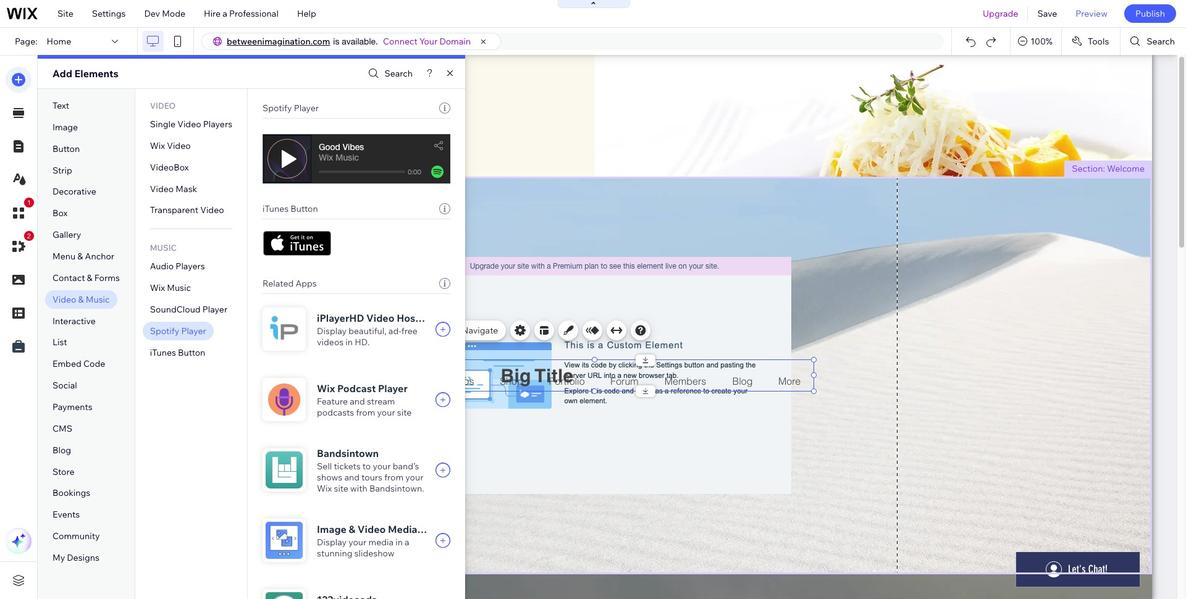 Task type: locate. For each thing, give the bounding box(es) containing it.
your right "podcasts" at the bottom left of page
[[377, 407, 395, 418]]

& up stunning
[[349, 523, 355, 536]]

site right stream
[[397, 407, 412, 418]]

0 vertical spatial site
[[397, 407, 412, 418]]

video up beautiful,
[[366, 312, 394, 324]]

anchor
[[85, 251, 114, 262]]

decorative
[[53, 186, 96, 197]]

wix inside bandsintown sell tickets to your band's shows and tours from your wix site with bandsintown.
[[317, 483, 332, 494]]

your
[[377, 407, 395, 418], [373, 461, 391, 472], [405, 472, 423, 483], [349, 537, 367, 548]]

events
[[53, 509, 80, 520]]

hosting
[[397, 312, 434, 324]]

&
[[77, 251, 83, 262], [87, 272, 92, 283], [78, 294, 84, 305], [349, 523, 355, 536]]

0 horizontal spatial spotify player
[[150, 325, 206, 337]]

0 vertical spatial spotify player
[[263, 103, 319, 114]]

1 vertical spatial from
[[384, 472, 403, 483]]

designs
[[67, 552, 99, 563]]

publish button
[[1124, 4, 1176, 23]]

0 horizontal spatial itunes button
[[150, 347, 205, 358]]

transparent
[[150, 205, 198, 216]]

site inside wix podcast player feature and stream podcasts from your site
[[397, 407, 412, 418]]

to
[[362, 461, 371, 472]]

music up the audio
[[150, 243, 177, 253]]

videos
[[317, 337, 344, 348]]

0 horizontal spatial spotify
[[150, 325, 179, 337]]

0 vertical spatial display
[[317, 326, 347, 337]]

wix
[[150, 140, 165, 151], [150, 282, 165, 294], [317, 382, 335, 395], [317, 483, 332, 494]]

1 vertical spatial search button
[[365, 65, 413, 82]]

upgrade
[[983, 8, 1018, 19]]

spotify
[[263, 103, 292, 114], [150, 325, 179, 337]]

0 horizontal spatial site
[[334, 483, 348, 494]]

spotify player
[[263, 103, 319, 114], [150, 325, 206, 337]]

& inside "image & video media slider display your media in a stunning slideshow"
[[349, 523, 355, 536]]

0 vertical spatial from
[[356, 407, 375, 418]]

0 vertical spatial search
[[1147, 36, 1175, 47]]

0 horizontal spatial menu
[[53, 251, 75, 262]]

image
[[53, 122, 78, 133], [317, 523, 346, 536]]

1 vertical spatial display
[[317, 537, 347, 548]]

1 horizontal spatial itunes
[[263, 203, 289, 214]]

display down iplayerhd
[[317, 326, 347, 337]]

menu
[[53, 251, 75, 262], [419, 325, 442, 336]]

1 horizontal spatial search button
[[1121, 28, 1186, 55]]

from inside wix podcast player feature and stream podcasts from your site
[[356, 407, 375, 418]]

your
[[419, 36, 438, 47]]

from down podcast
[[356, 407, 375, 418]]

bookings
[[53, 488, 90, 499]]

0 horizontal spatial button
[[53, 143, 80, 154]]

1 horizontal spatial button
[[178, 347, 205, 358]]

1 vertical spatial spotify player
[[150, 325, 206, 337]]

and left to
[[344, 472, 360, 483]]

0 vertical spatial search button
[[1121, 28, 1186, 55]]

1 vertical spatial itunes
[[150, 347, 176, 358]]

slideshow
[[354, 548, 394, 559]]

wix down single
[[150, 140, 165, 151]]

1 horizontal spatial spotify player
[[263, 103, 319, 114]]

wix down the audio
[[150, 282, 165, 294]]

0 vertical spatial button
[[53, 143, 80, 154]]

in
[[346, 337, 353, 348], [395, 537, 403, 548]]

0 horizontal spatial in
[[346, 337, 353, 348]]

1 vertical spatial in
[[395, 537, 403, 548]]

0 horizontal spatial search button
[[365, 65, 413, 82]]

search
[[1147, 36, 1175, 47], [384, 68, 413, 79]]

0 vertical spatial a
[[223, 8, 227, 19]]

add
[[53, 67, 72, 80]]

bandsintown
[[317, 447, 379, 460]]

1 horizontal spatial in
[[395, 537, 403, 548]]

2 display from the top
[[317, 537, 347, 548]]

1 vertical spatial itunes button
[[150, 347, 205, 358]]

from
[[356, 407, 375, 418], [384, 472, 403, 483]]

1 vertical spatial site
[[334, 483, 348, 494]]

display left slideshow
[[317, 537, 347, 548]]

image for image
[[53, 122, 78, 133]]

1 horizontal spatial search
[[1147, 36, 1175, 47]]

100%
[[1030, 36, 1053, 47]]

1 display from the top
[[317, 326, 347, 337]]

tools
[[1088, 36, 1109, 47]]

a right hire
[[223, 8, 227, 19]]

your inside wix podcast player feature and stream podcasts from your site
[[377, 407, 395, 418]]

image & video media slider display your media in a stunning slideshow
[[317, 523, 448, 559]]

0 vertical spatial itunes button
[[263, 203, 318, 214]]

2 vertical spatial button
[[178, 347, 205, 358]]

and
[[350, 396, 365, 407], [344, 472, 360, 483]]

1 horizontal spatial spotify
[[263, 103, 292, 114]]

1 horizontal spatial itunes button
[[263, 203, 318, 214]]

1 vertical spatial search
[[384, 68, 413, 79]]

1 horizontal spatial a
[[405, 537, 409, 548]]

0 horizontal spatial a
[[223, 8, 227, 19]]

a down media
[[405, 537, 409, 548]]

100% button
[[1011, 28, 1061, 55]]

video up videobox
[[167, 140, 191, 151]]

1 vertical spatial menu
[[419, 325, 442, 336]]

search down the publish button at top
[[1147, 36, 1175, 47]]

players right the audio
[[176, 261, 205, 272]]

button
[[53, 143, 80, 154], [291, 203, 318, 214], [178, 347, 205, 358]]

mask
[[176, 183, 197, 194]]

0 horizontal spatial image
[[53, 122, 78, 133]]

1 horizontal spatial image
[[317, 523, 346, 536]]

tools button
[[1062, 28, 1120, 55]]

image inside "image & video media slider display your media in a stunning slideshow"
[[317, 523, 346, 536]]

& down contact & forms at top
[[78, 294, 84, 305]]

0 vertical spatial menu
[[53, 251, 75, 262]]

contact
[[53, 272, 85, 283]]

0 horizontal spatial from
[[356, 407, 375, 418]]

in for media
[[395, 537, 403, 548]]

image down text
[[53, 122, 78, 133]]

players
[[203, 119, 232, 130], [176, 261, 205, 272]]

a
[[223, 8, 227, 19], [405, 537, 409, 548]]

wix inside wix podcast player feature and stream podcasts from your site
[[317, 382, 335, 395]]

navigate
[[462, 325, 498, 336]]

0 vertical spatial and
[[350, 396, 365, 407]]

soundcloud
[[150, 304, 201, 315]]

image for image & video media slider display your media in a stunning slideshow
[[317, 523, 346, 536]]

hire a professional
[[204, 8, 279, 19]]

your left the 'media'
[[349, 537, 367, 548]]

itunes
[[263, 203, 289, 214], [150, 347, 176, 358]]

wix down sell
[[317, 483, 332, 494]]

in left hd. at the left
[[346, 337, 353, 348]]

podcast
[[337, 382, 376, 395]]

wix up feature
[[317, 382, 335, 395]]

community
[[53, 531, 100, 542]]

in down media
[[395, 537, 403, 548]]

ad-
[[388, 326, 401, 337]]

itunes button
[[263, 203, 318, 214], [150, 347, 205, 358]]

0 vertical spatial spotify
[[263, 103, 292, 114]]

image up stunning
[[317, 523, 346, 536]]

media
[[388, 523, 417, 536]]

embed
[[53, 358, 81, 370]]

wix for video
[[150, 140, 165, 151]]

video up the 'media'
[[358, 523, 386, 536]]

sell
[[317, 461, 332, 472]]

1 button
[[6, 198, 34, 226]]

1 vertical spatial players
[[176, 261, 205, 272]]

menu down gallery
[[53, 251, 75, 262]]

0 vertical spatial image
[[53, 122, 78, 133]]

1 horizontal spatial from
[[384, 472, 403, 483]]

& for video
[[78, 294, 84, 305]]

search button down publish
[[1121, 28, 1186, 55]]

1 vertical spatial spotify
[[150, 325, 179, 337]]

& left anchor
[[77, 251, 83, 262]]

search button down connect
[[365, 65, 413, 82]]

bandsintown.
[[369, 483, 424, 494]]

1 vertical spatial and
[[344, 472, 360, 483]]

related
[[263, 278, 294, 289]]

and inside wix podcast player feature and stream podcasts from your site
[[350, 396, 365, 407]]

site left with
[[334, 483, 348, 494]]

publish
[[1135, 8, 1165, 19]]

and down podcast
[[350, 396, 365, 407]]

menu down hosting
[[419, 325, 442, 336]]

players right single
[[203, 119, 232, 130]]

music
[[150, 243, 177, 253], [167, 282, 191, 294], [86, 294, 110, 305]]

1 vertical spatial button
[[291, 203, 318, 214]]

related apps
[[263, 278, 317, 289]]

in inside "image & video media slider display your media in a stunning slideshow"
[[395, 537, 403, 548]]

1 horizontal spatial menu
[[419, 325, 442, 336]]

video right single
[[177, 119, 201, 130]]

in inside iplayerhd video hosting display beautiful, ad-free videos in hd.
[[346, 337, 353, 348]]

interactive
[[53, 315, 96, 327]]

1 horizontal spatial site
[[397, 407, 412, 418]]

0 vertical spatial in
[[346, 337, 353, 348]]

from right the "tours"
[[384, 472, 403, 483]]

video inside iplayerhd video hosting display beautiful, ad-free videos in hd.
[[366, 312, 394, 324]]

1 vertical spatial image
[[317, 523, 346, 536]]

site
[[397, 407, 412, 418], [334, 483, 348, 494]]

search down connect
[[384, 68, 413, 79]]

& left forms at the top left of the page
[[87, 272, 92, 283]]

betweenimagination.com
[[227, 36, 330, 47]]

1 vertical spatial a
[[405, 537, 409, 548]]

elements
[[74, 67, 118, 80]]



Task type: vqa. For each thing, say whether or not it's contained in the screenshot.
bottommost From
yes



Task type: describe. For each thing, give the bounding box(es) containing it.
video down videobox
[[150, 183, 174, 194]]

is
[[333, 36, 339, 46]]

preview
[[1076, 8, 1108, 19]]

my designs
[[53, 552, 99, 563]]

payments
[[53, 402, 93, 413]]

iplayerhd
[[317, 312, 364, 324]]

single video players
[[150, 119, 232, 130]]

wix music
[[150, 282, 191, 294]]

wix for podcast
[[317, 382, 335, 395]]

strip
[[53, 165, 72, 176]]

0 vertical spatial players
[[203, 119, 232, 130]]

single
[[150, 119, 175, 130]]

home
[[47, 36, 71, 47]]

transparent video
[[150, 205, 224, 216]]

video mask
[[150, 183, 197, 194]]

0 horizontal spatial search
[[384, 68, 413, 79]]

iplayerhd video hosting display beautiful, ad-free videos in hd.
[[317, 312, 434, 348]]

feature
[[317, 396, 348, 407]]

welcome
[[1107, 163, 1145, 174]]

is available. connect your domain
[[333, 36, 471, 47]]

your right the "tours"
[[405, 472, 423, 483]]

help
[[297, 8, 316, 19]]

2 horizontal spatial button
[[291, 203, 318, 214]]

store
[[53, 466, 74, 477]]

podcasts
[[317, 407, 354, 418]]

dev
[[144, 8, 160, 19]]

tours
[[361, 472, 382, 483]]

and inside bandsintown sell tickets to your band's shows and tours from your wix site with bandsintown.
[[344, 472, 360, 483]]

dev mode
[[144, 8, 185, 19]]

available.
[[342, 36, 378, 46]]

player inside wix podcast player feature and stream podcasts from your site
[[378, 382, 408, 395]]

social
[[53, 380, 77, 391]]

apps
[[296, 278, 317, 289]]

site inside bandsintown sell tickets to your band's shows and tours from your wix site with bandsintown.
[[334, 483, 348, 494]]

preview button
[[1066, 0, 1117, 27]]

your right to
[[373, 461, 391, 472]]

embed code
[[53, 358, 105, 370]]

& for menu
[[77, 251, 83, 262]]

slider
[[420, 523, 448, 536]]

& for image
[[349, 523, 355, 536]]

stunning
[[317, 548, 352, 559]]

wix video
[[150, 140, 191, 151]]

professional
[[229, 8, 279, 19]]

videobox
[[150, 162, 189, 173]]

1
[[27, 199, 31, 206]]

domain
[[439, 36, 471, 47]]

video right transparent
[[200, 205, 224, 216]]

video & music
[[53, 294, 110, 305]]

code
[[83, 358, 105, 370]]

0 horizontal spatial itunes
[[150, 347, 176, 358]]

& for contact
[[87, 272, 92, 283]]

wix for music
[[150, 282, 165, 294]]

your inside "image & video media slider display your media in a stunning slideshow"
[[349, 537, 367, 548]]

hd.
[[355, 337, 370, 348]]

gallery
[[53, 229, 81, 240]]

mode
[[162, 8, 185, 19]]

manage
[[384, 325, 417, 336]]

0 vertical spatial itunes
[[263, 203, 289, 214]]

2 button
[[6, 231, 34, 259]]

stream
[[367, 396, 395, 407]]

display inside iplayerhd video hosting display beautiful, ad-free videos in hd.
[[317, 326, 347, 337]]

save
[[1037, 8, 1057, 19]]

2
[[27, 232, 31, 240]]

settings
[[92, 8, 126, 19]]

save button
[[1028, 0, 1066, 27]]

manage menu
[[384, 325, 442, 336]]

add elements
[[53, 67, 118, 80]]

audio players
[[150, 261, 205, 272]]

band's
[[393, 461, 419, 472]]

soundcloud player
[[150, 304, 227, 315]]

music down forms at the top left of the page
[[86, 294, 110, 305]]

hire
[[204, 8, 221, 19]]

text
[[53, 100, 69, 111]]

video down 'contact'
[[53, 294, 76, 305]]

in for display
[[346, 337, 353, 348]]

video up single
[[150, 101, 176, 111]]

media
[[368, 537, 394, 548]]

contact & forms
[[53, 272, 120, 283]]

my
[[53, 552, 65, 563]]

bandsintown sell tickets to your band's shows and tours from your wix site with bandsintown.
[[317, 447, 424, 494]]

list
[[53, 337, 67, 348]]

section: welcome
[[1072, 163, 1145, 174]]

cms
[[53, 423, 72, 434]]

beautiful,
[[349, 326, 386, 337]]

display inside "image & video media slider display your media in a stunning slideshow"
[[317, 537, 347, 548]]

music down audio players
[[167, 282, 191, 294]]

from inside bandsintown sell tickets to your band's shows and tours from your wix site with bandsintown.
[[384, 472, 403, 483]]

section:
[[1072, 163, 1105, 174]]

shows
[[317, 472, 342, 483]]

forms
[[94, 272, 120, 283]]

blog
[[53, 445, 71, 456]]

connect
[[383, 36, 417, 47]]

free
[[401, 326, 417, 337]]

box
[[53, 208, 68, 219]]

tickets
[[334, 461, 361, 472]]

video inside "image & video media slider display your media in a stunning slideshow"
[[358, 523, 386, 536]]

a inside "image & video media slider display your media in a stunning slideshow"
[[405, 537, 409, 548]]



